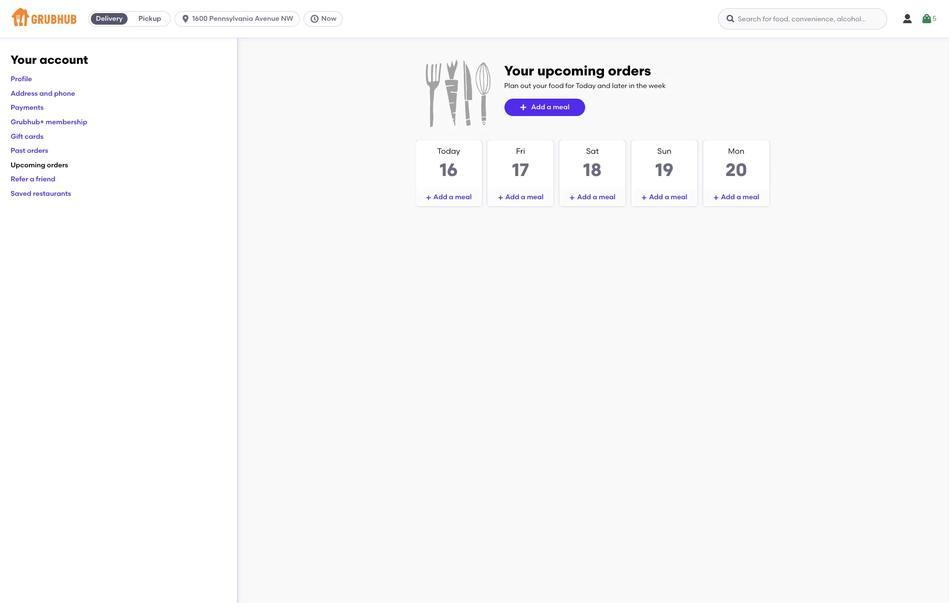 Task type: vqa. For each thing, say whether or not it's contained in the screenshot.
'Rolls' in sushi rolls TAB
no



Task type: locate. For each thing, give the bounding box(es) containing it.
your upcoming orders plan out your food for today and later in the week
[[505, 62, 666, 90]]

meal down 18
[[599, 193, 616, 201]]

0 vertical spatial today
[[576, 82, 596, 90]]

and left the phone
[[39, 89, 53, 98]]

refer a friend link
[[11, 175, 55, 184]]

0 vertical spatial orders
[[609, 62, 652, 79]]

svg image for 17's add a meal button
[[498, 195, 504, 201]]

add a meal button down 18
[[560, 189, 626, 206]]

today
[[576, 82, 596, 90], [438, 147, 461, 156]]

1 vertical spatial today
[[438, 147, 461, 156]]

profile
[[11, 75, 32, 83]]

add a meal for 18
[[578, 193, 616, 201]]

add for 20
[[722, 193, 736, 201]]

a down the food
[[547, 103, 552, 111]]

a for 16
[[449, 193, 454, 201]]

sat
[[587, 147, 599, 156]]

out
[[521, 82, 532, 90]]

meal
[[553, 103, 570, 111], [455, 193, 472, 201], [527, 193, 544, 201], [599, 193, 616, 201], [671, 193, 688, 201], [743, 193, 760, 201]]

1600 pennsylvania avenue nw button
[[175, 11, 304, 27]]

fri 17
[[513, 147, 530, 180]]

add
[[532, 103, 546, 111], [434, 193, 448, 201], [506, 193, 520, 201], [578, 193, 592, 201], [650, 193, 664, 201], [722, 193, 736, 201]]

phone
[[54, 89, 75, 98]]

a down 18
[[593, 193, 598, 201]]

svg image for 5 button at the top right
[[922, 13, 933, 25]]

add a meal down 18
[[578, 193, 616, 201]]

orders up friend
[[47, 161, 68, 169]]

meal down 16
[[455, 193, 472, 201]]

meal down 20
[[743, 193, 760, 201]]

a
[[547, 103, 552, 111], [30, 175, 34, 184], [449, 193, 454, 201], [521, 193, 526, 201], [593, 193, 598, 201], [665, 193, 670, 201], [737, 193, 742, 201]]

add a meal for 20
[[722, 193, 760, 201]]

meal down 19
[[671, 193, 688, 201]]

add a meal down 17
[[506, 193, 544, 201]]

1 horizontal spatial today
[[576, 82, 596, 90]]

add a meal button down 20
[[704, 189, 770, 206]]

add a meal down 20
[[722, 193, 760, 201]]

now
[[322, 15, 337, 23]]

Search for food, convenience, alcohol... search field
[[719, 8, 888, 30]]

svg image for add a meal button underneath your at the top right
[[520, 104, 528, 111]]

svg image
[[181, 14, 191, 24], [727, 14, 736, 24], [570, 195, 576, 201], [642, 195, 648, 201]]

add a meal button for 16
[[416, 189, 482, 206]]

add a meal button down 16
[[416, 189, 482, 206]]

today right the for
[[576, 82, 596, 90]]

in
[[629, 82, 635, 90]]

0 horizontal spatial and
[[39, 89, 53, 98]]

add for 17
[[506, 193, 520, 201]]

meal for 18
[[599, 193, 616, 201]]

add a meal down 16
[[434, 193, 472, 201]]

add for 16
[[434, 193, 448, 201]]

add a meal button down 19
[[632, 189, 698, 206]]

add down 16
[[434, 193, 448, 201]]

upcoming orders
[[11, 161, 68, 169]]

a down 19
[[665, 193, 670, 201]]

1 horizontal spatial and
[[598, 82, 611, 90]]

svg image inside "1600 pennsylvania avenue nw" button
[[181, 14, 191, 24]]

now button
[[304, 11, 347, 27]]

profile link
[[11, 75, 32, 83]]

20
[[726, 159, 748, 180]]

your up out
[[505, 62, 535, 79]]

1600 pennsylvania avenue nw
[[193, 15, 294, 23]]

pickup button
[[130, 11, 170, 27]]

svg image for add a meal button corresponding to 16
[[426, 195, 432, 201]]

19
[[656, 159, 674, 180]]

5
[[933, 14, 937, 23]]

a down 16
[[449, 193, 454, 201]]

your inside your upcoming orders plan out your food for today and later in the week
[[505, 62, 535, 79]]

today up 16
[[438, 147, 461, 156]]

1 vertical spatial orders
[[27, 147, 48, 155]]

add a meal down 19
[[650, 193, 688, 201]]

18
[[584, 159, 602, 180]]

svg image inside 5 button
[[922, 13, 933, 25]]

a right refer
[[30, 175, 34, 184]]

saved restaurants
[[11, 190, 71, 198]]

orders
[[609, 62, 652, 79], [27, 147, 48, 155], [47, 161, 68, 169]]

orders up in
[[609, 62, 652, 79]]

sun 19
[[656, 147, 674, 180]]

your
[[11, 53, 37, 67], [505, 62, 535, 79]]

grubhub+
[[11, 118, 44, 126]]

payments
[[11, 104, 44, 112]]

2 vertical spatial orders
[[47, 161, 68, 169]]

pennsylvania
[[209, 15, 253, 23]]

address
[[11, 89, 38, 98]]

today inside your upcoming orders plan out your food for today and later in the week
[[576, 82, 596, 90]]

your up profile
[[11, 53, 37, 67]]

a for 19
[[665, 193, 670, 201]]

add a meal
[[532, 103, 570, 111], [434, 193, 472, 201], [506, 193, 544, 201], [578, 193, 616, 201], [650, 193, 688, 201], [722, 193, 760, 201]]

mon 20
[[726, 147, 748, 180]]

1 horizontal spatial your
[[505, 62, 535, 79]]

svg image
[[903, 13, 914, 25], [922, 13, 933, 25], [310, 14, 320, 24], [520, 104, 528, 111], [426, 195, 432, 201], [498, 195, 504, 201], [714, 195, 720, 201]]

plan
[[505, 82, 519, 90]]

add a meal button for 18
[[560, 189, 626, 206]]

your for upcoming
[[505, 62, 535, 79]]

orders up upcoming orders
[[27, 147, 48, 155]]

add down 17
[[506, 193, 520, 201]]

add down 18
[[578, 193, 592, 201]]

saved
[[11, 190, 31, 198]]

meal down 17
[[527, 193, 544, 201]]

add a meal button
[[505, 99, 586, 116], [416, 189, 482, 206], [488, 189, 554, 206], [560, 189, 626, 206], [632, 189, 698, 206], [704, 189, 770, 206]]

a for 18
[[593, 193, 598, 201]]

grubhub+ membership
[[11, 118, 87, 126]]

add a meal for 19
[[650, 193, 688, 201]]

and inside your upcoming orders plan out your food for today and later in the week
[[598, 82, 611, 90]]

add down 20
[[722, 193, 736, 201]]

your for account
[[11, 53, 37, 67]]

add a meal button down 17
[[488, 189, 554, 206]]

and left later
[[598, 82, 611, 90]]

a down 17
[[521, 193, 526, 201]]

add down 19
[[650, 193, 664, 201]]

and
[[598, 82, 611, 90], [39, 89, 53, 98]]

main navigation navigation
[[0, 0, 950, 38]]

orders for upcoming orders
[[47, 161, 68, 169]]

meal for 17
[[527, 193, 544, 201]]

add a meal for 16
[[434, 193, 472, 201]]

a down 20
[[737, 193, 742, 201]]

delivery
[[96, 15, 123, 23]]

0 horizontal spatial your
[[11, 53, 37, 67]]

add a meal down the food
[[532, 103, 570, 111]]

meal for 20
[[743, 193, 760, 201]]



Task type: describe. For each thing, give the bounding box(es) containing it.
nw
[[281, 15, 294, 23]]

gift
[[11, 132, 23, 141]]

friend
[[36, 175, 55, 184]]

restaurants
[[33, 190, 71, 198]]

cards
[[25, 132, 44, 141]]

sun
[[658, 147, 672, 156]]

the
[[637, 82, 648, 90]]

16
[[440, 159, 458, 180]]

refer a friend
[[11, 175, 55, 184]]

later
[[613, 82, 628, 90]]

avenue
[[255, 15, 280, 23]]

mon
[[729, 147, 745, 156]]

a for 20
[[737, 193, 742, 201]]

food
[[549, 82, 564, 90]]

delivery button
[[89, 11, 130, 27]]

add a meal button for 17
[[488, 189, 554, 206]]

upcoming
[[11, 161, 45, 169]]

17
[[513, 159, 530, 180]]

week
[[649, 82, 666, 90]]

upcoming orders link
[[11, 161, 68, 169]]

grubhub+ membership link
[[11, 118, 87, 126]]

meal down the food
[[553, 103, 570, 111]]

add for 19
[[650, 193, 664, 201]]

add down your at the top right
[[532, 103, 546, 111]]

0 horizontal spatial today
[[438, 147, 461, 156]]

account
[[39, 53, 88, 67]]

add a meal button for 20
[[704, 189, 770, 206]]

add a meal button down your at the top right
[[505, 99, 586, 116]]

add a meal button for 19
[[632, 189, 698, 206]]

svg image inside now button
[[310, 14, 320, 24]]

for
[[566, 82, 575, 90]]

membership
[[46, 118, 87, 126]]

payments link
[[11, 104, 44, 112]]

1600
[[193, 15, 208, 23]]

add a meal for 17
[[506, 193, 544, 201]]

refer
[[11, 175, 28, 184]]

meal for 19
[[671, 193, 688, 201]]

orders for past orders
[[27, 147, 48, 155]]

add for 18
[[578, 193, 592, 201]]

saved restaurants link
[[11, 190, 71, 198]]

gift cards link
[[11, 132, 44, 141]]

orders inside your upcoming orders plan out your food for today and later in the week
[[609, 62, 652, 79]]

5 button
[[922, 10, 937, 28]]

upcoming
[[538, 62, 605, 79]]

today 16
[[438, 147, 461, 180]]

past orders link
[[11, 147, 48, 155]]

your
[[533, 82, 548, 90]]

address and phone
[[11, 89, 75, 98]]

meal for 16
[[455, 193, 472, 201]]

svg image for add a meal button corresponding to 20
[[714, 195, 720, 201]]

sat 18
[[584, 147, 602, 180]]

pickup
[[139, 15, 161, 23]]

past orders
[[11, 147, 48, 155]]

address and phone link
[[11, 89, 75, 98]]

fri
[[517, 147, 526, 156]]

your account
[[11, 53, 88, 67]]

a for 17
[[521, 193, 526, 201]]

gift cards
[[11, 132, 44, 141]]

past
[[11, 147, 25, 155]]



